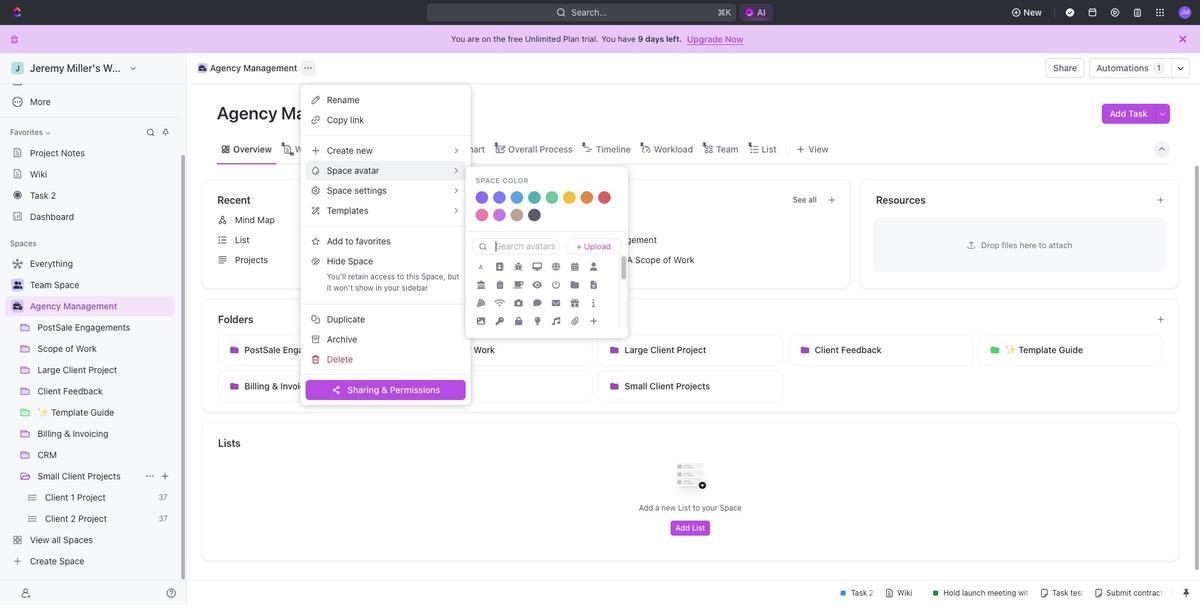 Task type: describe. For each thing, give the bounding box(es) containing it.
list down "mind"
[[235, 234, 250, 245]]

music image
[[552, 317, 560, 325]]

postsale engagements button
[[218, 335, 403, 366]]

days
[[646, 34, 664, 44]]

billing
[[244, 381, 270, 391]]

folder image
[[571, 281, 579, 289]]

lists button
[[218, 436, 1164, 451]]

management inside sidebar navigation
[[63, 301, 117, 311]]

1 you from the left
[[451, 34, 465, 44]]

organizational chart
[[400, 144, 485, 154]]

resources
[[876, 194, 926, 206]]

favorites
[[10, 128, 43, 137]]

template
[[1019, 345, 1057, 355]]

dashboard link
[[5, 206, 175, 226]]

sharing
[[348, 385, 379, 395]]

gift image
[[571, 299, 579, 307]]

plan
[[564, 34, 580, 44]]

favorites button
[[5, 125, 56, 140]]

favorites
[[356, 236, 391, 246]]

comment image
[[533, 299, 542, 307]]

overall process link
[[506, 140, 573, 158]]

this
[[406, 272, 419, 281]]

scope of work
[[435, 345, 495, 355]]

0 horizontal spatial 1
[[590, 255, 594, 265]]

organizational
[[400, 144, 460, 154]]

sidebar navigation
[[0, 53, 187, 605]]

space avatar link
[[306, 161, 466, 181]]

small client projects button
[[598, 371, 783, 402]]

wiki inside sidebar navigation
[[30, 169, 47, 179]]

‎task 2 link
[[5, 185, 175, 205]]

unlimited
[[525, 34, 561, 44]]

hide
[[327, 256, 346, 266]]

delete
[[327, 354, 353, 365]]

0 vertical spatial agency
[[210, 63, 241, 73]]

1 vertical spatial agency
[[217, 103, 278, 123]]

crm button
[[408, 371, 593, 402]]

mind
[[235, 214, 255, 225]]

upload
[[584, 241, 611, 251]]

to up add list
[[693, 503, 700, 513]]

share button
[[1046, 58, 1085, 78]]

1 horizontal spatial of
[[663, 255, 672, 265]]

image image
[[477, 317, 485, 325]]

the
[[494, 34, 506, 44]]

2 you from the left
[[602, 34, 616, 44]]

archive
[[327, 334, 357, 345]]

color
[[503, 176, 529, 184]]

0 vertical spatial projects
[[235, 255, 268, 265]]

0 horizontal spatial wiki link
[[5, 164, 175, 184]]

add for add list
[[676, 523, 690, 533]]

paperclip image
[[571, 317, 579, 325]]

plus image
[[590, 317, 597, 325]]

avatar options list
[[472, 258, 613, 457]]

1 vertical spatial agency management
[[217, 103, 390, 123]]

list inside button
[[692, 523, 705, 533]]

crm
[[435, 381, 454, 391]]

folders
[[218, 314, 253, 325]]

add task button
[[1103, 104, 1156, 124]]

project for client 1 project a scope of work
[[596, 255, 625, 265]]

& for invoicing
[[272, 381, 278, 391]]

guide
[[1059, 345, 1084, 355]]

access
[[371, 272, 395, 281]]

copy
[[327, 114, 348, 125]]

show
[[355, 283, 374, 293]]

to inside you'll retain access to this space, but it won't show in your sidebar
[[397, 272, 404, 281]]

space left color
[[476, 176, 500, 184]]

wifi image
[[495, 299, 505, 307]]

0 vertical spatial list link
[[759, 140, 777, 158]]

address book image
[[496, 263, 504, 271]]

files
[[1002, 240, 1018, 250]]

your inside you'll retain access to this space, but it won't show in your sidebar
[[384, 283, 400, 293]]

you'll
[[327, 272, 346, 281]]

projects inside button
[[676, 381, 710, 391]]

overall
[[508, 144, 538, 154]]

share
[[1054, 63, 1078, 73]]

space up retain
[[348, 256, 373, 266]]

project inside sidebar navigation
[[30, 147, 59, 158]]

client inside 'large client project' button
[[651, 345, 675, 355]]

lightbulb image
[[534, 317, 541, 325]]

‎task
[[30, 190, 48, 200]]

envelope image
[[552, 299, 560, 307]]

projects inside tree
[[88, 471, 121, 481]]

0 vertical spatial wiki link
[[357, 140, 377, 158]]

list right team
[[762, 144, 777, 154]]

color options list
[[473, 189, 621, 224]]

space color
[[476, 176, 529, 184]]

overview
[[233, 144, 272, 154]]

✨
[[1005, 345, 1017, 355]]

key image
[[496, 317, 504, 325]]

1 see all button from the left
[[477, 193, 510, 208]]

in
[[376, 283, 382, 293]]

invoicing
[[281, 381, 318, 391]]

feedback
[[842, 345, 882, 355]]

add to favorites
[[327, 236, 391, 246]]

1 horizontal spatial agency management link
[[194, 61, 301, 76]]

sharing & permissions link
[[306, 380, 466, 400]]

copy link
[[327, 114, 364, 125]]

agency inside sidebar navigation
[[30, 301, 61, 311]]

postsale engagements
[[244, 345, 340, 355]]

you are on the free unlimited plan trial. you have 9 days left. upgrade now
[[451, 33, 744, 44]]

all for 1st see all button from left
[[497, 195, 505, 204]]

on
[[482, 34, 491, 44]]

billing & invoicing button
[[218, 371, 403, 402]]

add for add a new list to your space
[[639, 503, 653, 513]]

task
[[1129, 108, 1148, 119]]

to up the hide space
[[346, 236, 354, 246]]

project notes
[[30, 147, 85, 158]]

resources button
[[876, 193, 1147, 208]]

projects link
[[213, 250, 515, 270]]

large
[[625, 345, 648, 355]]

✨ template guide
[[1005, 345, 1084, 355]]

client feedback
[[815, 345, 882, 355]]

mind map link
[[213, 210, 515, 230]]

0 vertical spatial agency management
[[210, 63, 297, 73]]

1 horizontal spatial a
[[627, 255, 633, 265]]

dashboards link
[[5, 71, 175, 91]]

add to favorites link
[[306, 231, 466, 251]]

project for large client project
[[677, 345, 707, 355]]

timeline
[[596, 144, 631, 154]]

a
[[655, 503, 660, 513]]

rename link
[[306, 90, 466, 110]]



Task type: vqa. For each thing, say whether or not it's contained in the screenshot.
JM
no



Task type: locate. For each thing, give the bounding box(es) containing it.
1 vertical spatial small client projects
[[38, 471, 121, 481]]

scope of work button
[[408, 335, 593, 366]]

project down folders button
[[677, 345, 707, 355]]

0 horizontal spatial see all button
[[477, 193, 510, 208]]

your up add list
[[702, 503, 718, 513]]

0 horizontal spatial of
[[463, 345, 471, 355]]

0 horizontal spatial small
[[38, 471, 60, 481]]

list
[[762, 144, 777, 154], [235, 234, 250, 245], [678, 503, 691, 513], [692, 523, 705, 533]]

add list
[[676, 523, 705, 533]]

2 see all from the left
[[793, 195, 817, 204]]

0 horizontal spatial work
[[474, 345, 495, 355]]

Search avatars text field
[[496, 239, 555, 254]]

small inside sidebar navigation
[[38, 471, 60, 481]]

project down "favorites" button
[[30, 147, 59, 158]]

of inside button
[[463, 345, 471, 355]]

wiki up "avatar"
[[359, 144, 377, 154]]

a up landmark icon
[[479, 263, 483, 270]]

1 horizontal spatial wiki
[[359, 144, 377, 154]]

add list button
[[671, 521, 710, 536]]

scope inside button
[[435, 345, 461, 355]]

0 horizontal spatial small client projects
[[38, 471, 121, 481]]

workload
[[654, 144, 693, 154]]

your
[[384, 283, 400, 293], [702, 503, 718, 513]]

lock image
[[515, 317, 522, 325]]

small
[[625, 381, 648, 391], [38, 471, 60, 481]]

see all button
[[477, 193, 510, 208], [788, 193, 822, 208]]

1 vertical spatial projects
[[676, 381, 710, 391]]

0 horizontal spatial agency management link
[[30, 296, 173, 316]]

link
[[350, 114, 364, 125]]

0 vertical spatial small
[[625, 381, 648, 391]]

client feedback button
[[788, 335, 973, 366]]

2 horizontal spatial project
[[677, 345, 707, 355]]

desktop image
[[533, 263, 542, 271]]

small inside button
[[625, 381, 648, 391]]

1 horizontal spatial &
[[382, 385, 388, 395]]

projects
[[235, 255, 268, 265], [676, 381, 710, 391], [88, 471, 121, 481]]

overall process
[[508, 144, 573, 154]]

0 horizontal spatial see
[[482, 195, 495, 204]]

tree
[[5, 254, 175, 572]]

2 see all button from the left
[[788, 193, 822, 208]]

search...
[[572, 7, 607, 18]]

& right billing
[[272, 381, 278, 391]]

tree containing agency management
[[5, 254, 175, 572]]

1 horizontal spatial see all button
[[788, 193, 822, 208]]

notes
[[61, 147, 85, 158]]

hide space
[[327, 256, 373, 266]]

have
[[618, 34, 636, 44]]

mind map
[[235, 214, 275, 225]]

👥
[[547, 235, 557, 244]]

file lines image
[[591, 281, 597, 289]]

1 vertical spatial wiki
[[30, 169, 47, 179]]

space
[[327, 165, 352, 176], [476, 176, 500, 184], [348, 256, 373, 266], [720, 503, 742, 513]]

trial.
[[582, 34, 599, 44]]

spaces
[[10, 239, 37, 248]]

2 see from the left
[[793, 195, 807, 204]]

chart
[[462, 144, 485, 154]]

tree inside sidebar navigation
[[5, 254, 175, 572]]

1 vertical spatial wiki link
[[5, 164, 175, 184]]

0 horizontal spatial &
[[272, 381, 278, 391]]

you left "have"
[[602, 34, 616, 44]]

1 vertical spatial scope
[[435, 345, 461, 355]]

1 vertical spatial project
[[596, 255, 625, 265]]

1 right automations
[[1158, 63, 1161, 73]]

& for permissions
[[382, 385, 388, 395]]

avatar
[[355, 165, 379, 176]]

1 down + upload
[[590, 255, 594, 265]]

✨ template guide button
[[978, 335, 1164, 366]]

retain
[[348, 272, 368, 281]]

delete link
[[306, 350, 466, 370]]

2 horizontal spatial projects
[[676, 381, 710, 391]]

list link
[[759, 140, 777, 158], [213, 230, 515, 250]]

work down image
[[474, 345, 495, 355]]

list right new
[[678, 503, 691, 513]]

0 horizontal spatial a
[[479, 263, 483, 270]]

0 horizontal spatial list link
[[213, 230, 515, 250]]

to left this
[[397, 272, 404, 281]]

user image
[[590, 263, 597, 271]]

agency management right business time image
[[210, 63, 297, 73]]

small client projects inside button
[[625, 381, 710, 391]]

1 vertical spatial 1
[[590, 255, 594, 265]]

a down "resource management"
[[627, 255, 633, 265]]

0 vertical spatial scope
[[635, 255, 661, 265]]

calendar days image
[[571, 263, 579, 271]]

you'll retain access to this space, but it won't show in your sidebar
[[327, 272, 460, 293]]

agency up the overview
[[217, 103, 278, 123]]

add for add task
[[1110, 108, 1127, 119]]

eye image
[[533, 281, 542, 289]]

0 horizontal spatial projects
[[88, 471, 121, 481]]

lists
[[218, 438, 241, 449]]

1 vertical spatial your
[[702, 503, 718, 513]]

wiki link up "avatar"
[[357, 140, 377, 158]]

scope up crm
[[435, 345, 461, 355]]

no lists icon. image
[[666, 453, 716, 503]]

0 horizontal spatial scope
[[435, 345, 461, 355]]

work inside scope of work button
[[474, 345, 495, 355]]

1 horizontal spatial your
[[702, 503, 718, 513]]

client inside client feedback button
[[815, 345, 839, 355]]

process
[[540, 144, 573, 154]]

0 vertical spatial agency management link
[[194, 61, 301, 76]]

1 horizontal spatial all
[[809, 195, 817, 204]]

1 horizontal spatial you
[[602, 34, 616, 44]]

work
[[674, 255, 695, 265], [474, 345, 495, 355]]

9
[[638, 34, 644, 44]]

0 horizontal spatial wiki
[[30, 169, 47, 179]]

1 horizontal spatial small
[[625, 381, 648, 391]]

pizza slice image
[[477, 299, 485, 307]]

agency right business time image
[[210, 63, 241, 73]]

2 vertical spatial projects
[[88, 471, 121, 481]]

1 horizontal spatial projects
[[235, 255, 268, 265]]

add up hide
[[327, 236, 343, 246]]

upgrade now link
[[687, 33, 744, 44]]

1 horizontal spatial wiki link
[[357, 140, 377, 158]]

client inside "small client projects" button
[[650, 381, 674, 391]]

project inside button
[[677, 345, 707, 355]]

landmark image
[[477, 281, 485, 289]]

1 see all from the left
[[482, 195, 505, 204]]

client inside small client projects link
[[62, 471, 85, 481]]

see
[[482, 195, 495, 204], [793, 195, 807, 204]]

1 vertical spatial work
[[474, 345, 495, 355]]

clipboard list image
[[497, 281, 503, 289]]

space left "avatar"
[[327, 165, 352, 176]]

1 horizontal spatial small client projects
[[625, 381, 710, 391]]

0 horizontal spatial you
[[451, 34, 465, 44]]

globe image
[[552, 263, 560, 271]]

& inside button
[[272, 381, 278, 391]]

1 horizontal spatial work
[[674, 255, 695, 265]]

folders button
[[218, 312, 1147, 327]]

2 vertical spatial agency
[[30, 301, 61, 311]]

camera image
[[515, 299, 523, 307]]

to
[[346, 236, 354, 246], [1039, 240, 1047, 250], [397, 272, 404, 281], [693, 503, 700, 513]]

work up folders button
[[674, 255, 695, 265]]

1 all from the left
[[497, 195, 505, 204]]

you left are
[[451, 34, 465, 44]]

map
[[257, 214, 275, 225]]

bug image
[[515, 263, 523, 271]]

1 vertical spatial of
[[463, 345, 471, 355]]

1 vertical spatial list link
[[213, 230, 515, 250]]

small client projects
[[625, 381, 710, 391], [38, 471, 121, 481]]

left.
[[666, 34, 682, 44]]

⌘k
[[718, 7, 732, 18]]

new
[[662, 503, 676, 513]]

1 horizontal spatial scope
[[635, 255, 661, 265]]

1 horizontal spatial see all
[[793, 195, 817, 204]]

duplicate
[[327, 314, 365, 325]]

resource management
[[564, 234, 657, 245]]

agency right business time icon
[[30, 301, 61, 311]]

postsale
[[244, 345, 281, 355]]

space inside dropdown button
[[327, 165, 352, 176]]

1
[[1158, 63, 1161, 73], [590, 255, 594, 265]]

0 horizontal spatial all
[[497, 195, 505, 204]]

0 vertical spatial work
[[674, 255, 695, 265]]

billing & invoicing
[[244, 381, 318, 391]]

0 horizontal spatial project
[[30, 147, 59, 158]]

copy link link
[[306, 110, 466, 130]]

dashboard
[[30, 211, 74, 222]]

organizational chart link
[[397, 140, 485, 158]]

wiki link
[[357, 140, 377, 158], [5, 164, 175, 184]]

team
[[717, 144, 739, 154]]

0 vertical spatial your
[[384, 283, 400, 293]]

1 see from the left
[[482, 195, 495, 204]]

add for add to favorites
[[327, 236, 343, 246]]

wiki up ‎task
[[30, 169, 47, 179]]

now
[[725, 33, 744, 44]]

wiki link up ‎task 2 link
[[5, 164, 175, 184]]

1 vertical spatial small
[[38, 471, 60, 481]]

scope down "resource management"
[[635, 255, 661, 265]]

project down upload
[[596, 255, 625, 265]]

0 vertical spatial small client projects
[[625, 381, 710, 391]]

business time image
[[199, 65, 207, 71]]

🤝
[[547, 255, 557, 265]]

won't
[[334, 283, 353, 293]]

a inside button
[[479, 263, 483, 270]]

small client projects link
[[38, 466, 140, 486]]

0 vertical spatial wiki
[[359, 144, 377, 154]]

1 horizontal spatial project
[[596, 255, 625, 265]]

agency management link inside tree
[[30, 296, 173, 316]]

2 vertical spatial project
[[677, 345, 707, 355]]

0 vertical spatial 1
[[1158, 63, 1161, 73]]

mug saucer image
[[513, 281, 524, 289]]

1 vertical spatial agency management link
[[30, 296, 173, 316]]

rename
[[327, 94, 360, 105]]

add left a
[[639, 503, 653, 513]]

client 1 project a scope of work
[[564, 255, 695, 265]]

all for 1st see all button from the right
[[809, 195, 817, 204]]

small client projects inside tree
[[38, 471, 121, 481]]

agency management right business time icon
[[30, 301, 117, 311]]

add left task
[[1110, 108, 1127, 119]]

agency management inside sidebar navigation
[[30, 301, 117, 311]]

1 horizontal spatial see
[[793, 195, 807, 204]]

space avatar button
[[306, 161, 466, 181]]

0 vertical spatial of
[[663, 255, 672, 265]]

space right no lists icon.
[[720, 503, 742, 513]]

your right in
[[384, 283, 400, 293]]

recent
[[218, 194, 251, 206]]

a
[[627, 255, 633, 265], [479, 263, 483, 270]]

0 horizontal spatial see all
[[482, 195, 505, 204]]

business time image
[[13, 303, 22, 310]]

0 vertical spatial project
[[30, 147, 59, 158]]

& right sharing
[[382, 385, 388, 395]]

1 horizontal spatial 1
[[1158, 63, 1161, 73]]

0 horizontal spatial your
[[384, 283, 400, 293]]

power off image
[[552, 281, 560, 289]]

‎task 2
[[30, 190, 56, 200]]

to right here
[[1039, 240, 1047, 250]]

add down add a new list to your space on the bottom right
[[676, 523, 690, 533]]

welcome!
[[295, 144, 336, 154]]

1 horizontal spatial list link
[[759, 140, 777, 158]]

wiki
[[359, 144, 377, 154], [30, 169, 47, 179]]

2
[[51, 190, 56, 200]]

2 vertical spatial agency management
[[30, 301, 117, 311]]

permissions
[[390, 385, 440, 395]]

list down add a new list to your space on the bottom right
[[692, 523, 705, 533]]

upgrade
[[687, 33, 723, 44]]

add a new list to your space
[[639, 503, 742, 513]]

duplicate link
[[306, 310, 466, 330]]

2 all from the left
[[809, 195, 817, 204]]

info image
[[592, 299, 595, 307]]

agency management up welcome! link
[[217, 103, 390, 123]]



